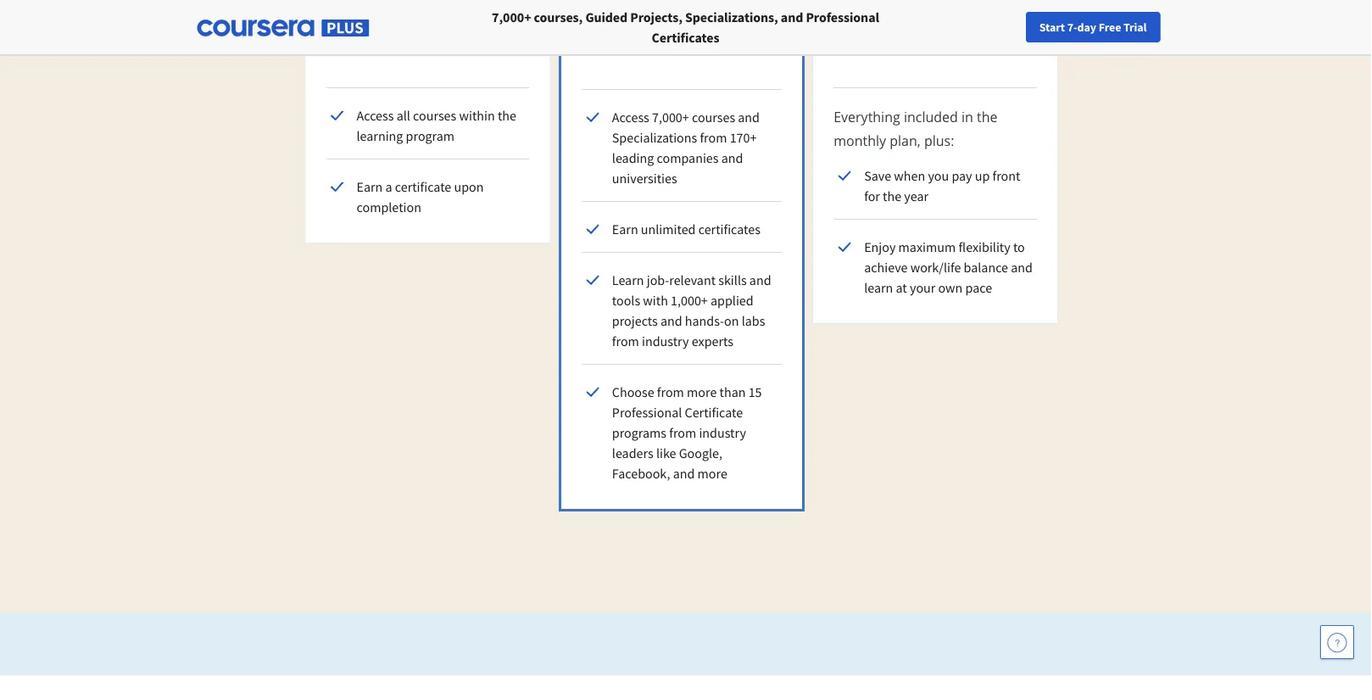 Task type: locate. For each thing, give the bounding box(es) containing it.
courses up program
[[413, 107, 457, 124]]

the right in
[[977, 108, 998, 126]]

0 horizontal spatial 7,000+
[[492, 8, 531, 25]]

7,000+ left 'courses,'
[[492, 8, 531, 25]]

choose
[[612, 383, 655, 400]]

0 horizontal spatial access
[[357, 107, 394, 124]]

0 horizontal spatial courses
[[413, 107, 457, 124]]

14-
[[850, 7, 868, 24]]

access 7,000+ courses and specializations from 170+ leading companies and universities
[[612, 109, 760, 187]]

trial
[[1124, 20, 1147, 35]]

the
[[498, 107, 517, 124], [977, 108, 998, 126], [883, 187, 902, 204]]

earn a certificate upon completion
[[357, 178, 484, 215]]

career
[[1084, 20, 1116, 35]]

and right specializations, on the top of page
[[781, 8, 804, 25]]

your right at
[[910, 279, 936, 296]]

find
[[1010, 20, 1032, 35]]

courses up 170+
[[692, 109, 736, 126]]

professional inside 7,000+ courses, guided projects, specializations, and professional certificates
[[806, 8, 880, 25]]

applied
[[711, 292, 754, 309]]

0 vertical spatial earn
[[357, 178, 383, 195]]

industry
[[642, 333, 689, 349], [699, 424, 746, 441]]

0 horizontal spatial professional
[[612, 404, 682, 421]]

projects
[[612, 312, 658, 329]]

your
[[1034, 20, 1057, 35], [910, 279, 936, 296]]

1 horizontal spatial 7,000+
[[652, 109, 689, 126]]

learning
[[357, 127, 403, 144]]

more up the certificate
[[687, 383, 717, 400]]

0 horizontal spatial the
[[498, 107, 517, 124]]

from
[[700, 129, 727, 146], [612, 333, 639, 349], [657, 383, 684, 400], [669, 424, 697, 441]]

access for access all courses within the learning program
[[357, 107, 394, 124]]

from inside access 7,000+ courses and specializations from 170+ leading companies and universities
[[700, 129, 727, 146]]

14-day money-back guarantee
[[850, 7, 1022, 24]]

plus:
[[925, 131, 955, 150]]

you
[[928, 167, 949, 184]]

1 vertical spatial industry
[[699, 424, 746, 441]]

7,000+
[[492, 8, 531, 25], [652, 109, 689, 126]]

1 horizontal spatial professional
[[806, 8, 880, 25]]

google,
[[679, 444, 723, 461]]

industry down the certificate
[[699, 424, 746, 441]]

1 vertical spatial professional
[[612, 404, 682, 421]]

earn left unlimited
[[612, 221, 638, 238]]

and
[[781, 8, 804, 25], [738, 109, 760, 126], [722, 149, 743, 166], [1011, 259, 1033, 276], [750, 271, 772, 288], [661, 312, 683, 329], [673, 465, 695, 482]]

access up the specializations
[[612, 109, 650, 126]]

earn for earn unlimited certificates
[[612, 221, 638, 238]]

professional inside choose from more than 15 professional certificate programs from industry leaders like google, facebook, and more
[[612, 404, 682, 421]]

money-
[[891, 7, 934, 24]]

from inside learn job-relevant skills and tools with 1,000+ applied projects and hands-on labs from industry experts
[[612, 333, 639, 349]]

industry down projects
[[642, 333, 689, 349]]

earn
[[357, 178, 383, 195], [612, 221, 638, 238]]

certificate
[[395, 178, 451, 195]]

and inside choose from more than 15 professional certificate programs from industry leaders like google, facebook, and more
[[673, 465, 695, 482]]

achieve
[[865, 259, 908, 276]]

day inside button
[[1078, 20, 1097, 35]]

learn
[[865, 279, 893, 296]]

when
[[894, 167, 926, 184]]

save
[[865, 167, 892, 184]]

and down google,
[[673, 465, 695, 482]]

in
[[962, 108, 974, 126]]

at
[[896, 279, 907, 296]]

1 horizontal spatial earn
[[612, 221, 638, 238]]

from right choose
[[657, 383, 684, 400]]

your inside find your new career link
[[1034, 20, 1057, 35]]

0 vertical spatial 7,000+
[[492, 8, 531, 25]]

None search field
[[233, 11, 640, 45]]

than
[[720, 383, 746, 400]]

access inside access 7,000+ courses and specializations from 170+ leading companies and universities
[[612, 109, 650, 126]]

170+
[[730, 129, 757, 146]]

0 vertical spatial your
[[1034, 20, 1057, 35]]

start 7-day free trial
[[1040, 20, 1147, 35]]

from down projects
[[612, 333, 639, 349]]

show notifications image
[[1143, 21, 1163, 42]]

the inside everything included in the monthly plan, plus:
[[977, 108, 998, 126]]

1 horizontal spatial access
[[612, 109, 650, 126]]

start
[[1040, 20, 1065, 35]]

1 vertical spatial your
[[910, 279, 936, 296]]

courses
[[413, 107, 457, 124], [692, 109, 736, 126]]

1 horizontal spatial your
[[1034, 20, 1057, 35]]

your right find
[[1034, 20, 1057, 35]]

guarantee
[[964, 7, 1022, 24]]

0 vertical spatial professional
[[806, 8, 880, 25]]

professional up programs
[[612, 404, 682, 421]]

earn left the a
[[357, 178, 383, 195]]

choose from more than 15 professional certificate programs from industry leaders like google, facebook, and more
[[612, 383, 762, 482]]

0 horizontal spatial industry
[[642, 333, 689, 349]]

1 horizontal spatial the
[[883, 187, 902, 204]]

hands-
[[685, 312, 724, 329]]

pay
[[952, 167, 973, 184]]

coursera plus image
[[197, 20, 369, 37]]

a
[[386, 178, 392, 195]]

certificates
[[652, 29, 720, 46]]

more down google,
[[698, 465, 728, 482]]

learn job-relevant skills and tools with 1,000+ applied projects and hands-on labs from industry experts
[[612, 271, 772, 349]]

specializations
[[612, 129, 697, 146]]

the right within
[[498, 107, 517, 124]]

1 vertical spatial earn
[[612, 221, 638, 238]]

1 vertical spatial 7,000+
[[652, 109, 689, 126]]

0 vertical spatial industry
[[642, 333, 689, 349]]

enjoy maximum flexibility to achieve work/life balance and learn at your own pace
[[865, 238, 1033, 296]]

start 7-day free trial button
[[1026, 12, 1161, 42]]

earn inside earn a certificate upon completion
[[357, 178, 383, 195]]

and down with
[[661, 312, 683, 329]]

2 horizontal spatial the
[[977, 108, 998, 126]]

0 horizontal spatial earn
[[357, 178, 383, 195]]

and down to
[[1011, 259, 1033, 276]]

maximum
[[899, 238, 956, 255]]

day
[[868, 7, 888, 24], [1078, 20, 1097, 35]]

access for access 7,000+ courses and specializations from 170+ leading companies and universities
[[612, 109, 650, 126]]

access inside access all courses within the learning program
[[357, 107, 394, 124]]

enjoy
[[865, 238, 896, 255]]

the inside save  when you pay up front for the year
[[883, 187, 902, 204]]

courses inside access 7,000+ courses and specializations from 170+ leading companies and universities
[[692, 109, 736, 126]]

1 horizontal spatial courses
[[692, 109, 736, 126]]

relevant
[[669, 271, 716, 288]]

access up 'learning'
[[357, 107, 394, 124]]

0 horizontal spatial day
[[868, 7, 888, 24]]

courses inside access all courses within the learning program
[[413, 107, 457, 124]]

flexibility
[[959, 238, 1011, 255]]

from left 170+
[[700, 129, 727, 146]]

access
[[357, 107, 394, 124], [612, 109, 650, 126]]

1 horizontal spatial industry
[[699, 424, 746, 441]]

more
[[687, 383, 717, 400], [698, 465, 728, 482]]

7,000+ up the specializations
[[652, 109, 689, 126]]

professional left money-
[[806, 8, 880, 25]]

0 horizontal spatial your
[[910, 279, 936, 296]]

the right for
[[883, 187, 902, 204]]

experts
[[692, 333, 734, 349]]

1 horizontal spatial day
[[1078, 20, 1097, 35]]

facebook,
[[612, 465, 671, 482]]



Task type: vqa. For each thing, say whether or not it's contained in the screenshot.
up
yes



Task type: describe. For each thing, give the bounding box(es) containing it.
with
[[643, 292, 668, 309]]

skills
[[719, 271, 747, 288]]

pace
[[966, 279, 993, 296]]

like
[[656, 444, 676, 461]]

leaders
[[612, 444, 654, 461]]

from up like
[[669, 424, 697, 441]]

leading
[[612, 149, 654, 166]]

to
[[1014, 238, 1025, 255]]

7-
[[1068, 20, 1078, 35]]

within
[[459, 107, 495, 124]]

and inside enjoy maximum flexibility to achieve work/life balance and learn at your own pace
[[1011, 259, 1033, 276]]

earn for earn a certificate upon completion
[[357, 178, 383, 195]]

find your new career
[[1010, 20, 1116, 35]]

certificates
[[699, 221, 761, 238]]

projects,
[[630, 8, 683, 25]]

and right skills
[[750, 271, 772, 288]]

certificate
[[685, 404, 743, 421]]

1 vertical spatial more
[[698, 465, 728, 482]]

universities
[[612, 170, 677, 187]]

programs
[[612, 424, 667, 441]]

free
[[1099, 20, 1122, 35]]

7,000+ inside 7,000+ courses, guided projects, specializations, and professional certificates
[[492, 8, 531, 25]]

guided
[[586, 8, 628, 25]]

your inside enjoy maximum flexibility to achieve work/life balance and learn at your own pace
[[910, 279, 936, 296]]

all
[[397, 107, 410, 124]]

help center image
[[1328, 632, 1348, 652]]

industry inside choose from more than 15 professional certificate programs from industry leaders like google, facebook, and more
[[699, 424, 746, 441]]

plan,
[[890, 131, 921, 150]]

for
[[865, 187, 880, 204]]

included
[[904, 108, 958, 126]]

access all courses within the learning program
[[357, 107, 517, 144]]

and up 170+
[[738, 109, 760, 126]]

tools
[[612, 292, 641, 309]]

everything included in the monthly plan, plus:
[[834, 108, 998, 150]]

completion
[[357, 198, 422, 215]]

work/life
[[911, 259, 961, 276]]

15
[[749, 383, 762, 400]]

monthly
[[834, 131, 887, 150]]

front
[[993, 167, 1021, 184]]

balance
[[964, 259, 1009, 276]]

courses for program
[[413, 107, 457, 124]]

courses for 170+
[[692, 109, 736, 126]]

companies
[[657, 149, 719, 166]]

upon
[[454, 178, 484, 195]]

job-
[[647, 271, 669, 288]]

7,000+ inside access 7,000+ courses and specializations from 170+ leading companies and universities
[[652, 109, 689, 126]]

year
[[905, 187, 929, 204]]

cancel
[[638, 9, 676, 26]]

on
[[724, 312, 739, 329]]

labs
[[742, 312, 765, 329]]

7,000+ courses, guided projects, specializations, and professional certificates
[[492, 8, 880, 46]]

industry inside learn job-relevant skills and tools with 1,000+ applied projects and hands-on labs from industry experts
[[642, 333, 689, 349]]

program
[[406, 127, 455, 144]]

anytime
[[679, 9, 726, 26]]

courses,
[[534, 8, 583, 25]]

and inside 7,000+ courses, guided projects, specializations, and professional certificates
[[781, 8, 804, 25]]

back
[[934, 7, 961, 24]]

unlimited
[[641, 221, 696, 238]]

specializations,
[[685, 8, 778, 25]]

new
[[1059, 20, 1081, 35]]

find your new career link
[[1001, 17, 1125, 38]]

cancel anytime
[[638, 9, 726, 26]]

earn unlimited certificates
[[612, 221, 761, 238]]

save  when you pay up front for the year
[[865, 167, 1021, 204]]

learn
[[612, 271, 644, 288]]

the inside access all courses within the learning program
[[498, 107, 517, 124]]

own
[[939, 279, 963, 296]]

1,000+
[[671, 292, 708, 309]]

0 vertical spatial more
[[687, 383, 717, 400]]

up
[[975, 167, 990, 184]]

and down 170+
[[722, 149, 743, 166]]

everything
[[834, 108, 901, 126]]



